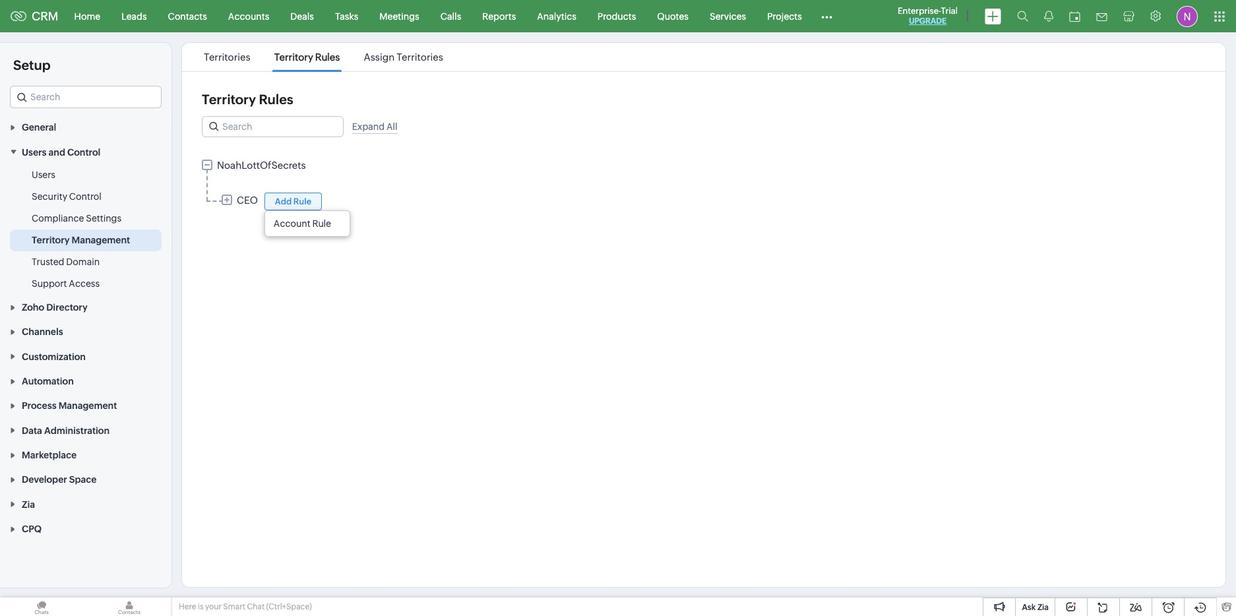 Task type: locate. For each thing, give the bounding box(es) containing it.
territories down the accounts
[[204, 51, 251, 63]]

rule
[[294, 197, 312, 207], [312, 218, 331, 229]]

users link
[[32, 168, 55, 181]]

1 horizontal spatial rules
[[315, 51, 340, 63]]

management
[[72, 235, 130, 245]]

users for users and control
[[22, 147, 47, 158]]

and
[[49, 147, 65, 158]]

chat
[[247, 603, 265, 612]]

territory
[[274, 51, 313, 63], [202, 92, 256, 107], [32, 235, 70, 245]]

1 vertical spatial users
[[32, 169, 55, 180]]

0 horizontal spatial rule
[[294, 197, 312, 207]]

compliance settings
[[32, 213, 121, 224]]

0 vertical spatial territory
[[274, 51, 313, 63]]

2 territories from the left
[[397, 51, 443, 63]]

users and control
[[22, 147, 101, 158]]

0 horizontal spatial territory
[[32, 235, 70, 245]]

rule for account rule
[[312, 218, 331, 229]]

control
[[67, 147, 101, 158], [69, 191, 101, 202]]

2 vertical spatial territory
[[32, 235, 70, 245]]

products link
[[587, 0, 647, 32]]

products
[[598, 11, 636, 21]]

support
[[32, 278, 67, 289]]

1 vertical spatial territory rules
[[202, 92, 293, 107]]

accounts
[[228, 11, 269, 21]]

trusted domain link
[[32, 255, 100, 268]]

zia
[[1038, 603, 1049, 612]]

control up compliance settings link
[[69, 191, 101, 202]]

rule right account
[[312, 218, 331, 229]]

1 vertical spatial rule
[[312, 218, 331, 229]]

assign
[[364, 51, 395, 63]]

1 horizontal spatial territory
[[202, 92, 256, 107]]

quotes link
[[647, 0, 700, 32]]

users inside region
[[32, 169, 55, 180]]

home
[[74, 11, 100, 21]]

all
[[387, 121, 398, 132]]

support access
[[32, 278, 100, 289]]

expand all
[[352, 121, 398, 132]]

users inside dropdown button
[[22, 147, 47, 158]]

territories
[[204, 51, 251, 63], [397, 51, 443, 63]]

users up security
[[32, 169, 55, 180]]

tasks link
[[325, 0, 369, 32]]

1 vertical spatial control
[[69, 191, 101, 202]]

home link
[[64, 0, 111, 32]]

territory management link
[[32, 233, 130, 247]]

0 horizontal spatial rules
[[259, 92, 293, 107]]

0 vertical spatial control
[[67, 147, 101, 158]]

ask
[[1023, 603, 1036, 612]]

trial
[[941, 6, 958, 16]]

rule inside the add rule button
[[294, 197, 312, 207]]

trusted
[[32, 257, 64, 267]]

1 horizontal spatial territories
[[397, 51, 443, 63]]

0 vertical spatial rule
[[294, 197, 312, 207]]

services
[[710, 11, 747, 21]]

crm link
[[11, 9, 58, 23]]

settings
[[86, 213, 121, 224]]

control inside users and control dropdown button
[[67, 147, 101, 158]]

assign territories link
[[362, 51, 445, 63]]

rules down territory rules link
[[259, 92, 293, 107]]

territory rules
[[274, 51, 340, 63], [202, 92, 293, 107]]

territory management
[[32, 235, 130, 245]]

2 horizontal spatial territory
[[274, 51, 313, 63]]

crm
[[32, 9, 58, 23]]

users
[[22, 147, 47, 158], [32, 169, 55, 180]]

0 horizontal spatial territories
[[204, 51, 251, 63]]

territory down deals "link"
[[274, 51, 313, 63]]

meetings link
[[369, 0, 430, 32]]

users left "and"
[[22, 147, 47, 158]]

rules
[[315, 51, 340, 63], [259, 92, 293, 107]]

rules down tasks link
[[315, 51, 340, 63]]

here
[[179, 603, 196, 612]]

profile element
[[1169, 0, 1206, 32]]

projects link
[[757, 0, 813, 32]]

territories right assign
[[397, 51, 443, 63]]

0 vertical spatial users
[[22, 147, 47, 158]]

create menu element
[[977, 0, 1010, 32]]

0 vertical spatial rules
[[315, 51, 340, 63]]

security control link
[[32, 190, 101, 203]]

deals link
[[280, 0, 325, 32]]

1 horizontal spatial rule
[[312, 218, 331, 229]]

territory rules down territories link in the left of the page
[[202, 92, 293, 107]]

contacts link
[[157, 0, 218, 32]]

rule right add
[[294, 197, 312, 207]]

compliance
[[32, 213, 84, 224]]

0 vertical spatial territory rules
[[274, 51, 340, 63]]

compliance settings link
[[32, 212, 121, 225]]

list
[[192, 43, 455, 71]]

territory rules down deals "link"
[[274, 51, 340, 63]]

territory down territories link in the left of the page
[[202, 92, 256, 107]]

account rule
[[274, 218, 331, 229]]

your
[[205, 603, 222, 612]]

rule for add rule
[[294, 197, 312, 207]]

territory up trusted
[[32, 235, 70, 245]]

enterprise-trial upgrade
[[898, 6, 958, 26]]

1 vertical spatial rules
[[259, 92, 293, 107]]

territory rules inside list
[[274, 51, 340, 63]]

profile image
[[1177, 6, 1198, 27]]

territory inside users and control region
[[32, 235, 70, 245]]

control right "and"
[[67, 147, 101, 158]]



Task type: describe. For each thing, give the bounding box(es) containing it.
contacts image
[[88, 598, 171, 616]]

signals element
[[1037, 0, 1062, 32]]

quotes
[[657, 11, 689, 21]]

reports
[[483, 11, 516, 21]]

territories link
[[202, 51, 253, 63]]

control inside 'security control' 'link'
[[69, 191, 101, 202]]

analytics link
[[527, 0, 587, 32]]

chats image
[[0, 598, 83, 616]]

trusted domain
[[32, 257, 100, 267]]

reports link
[[472, 0, 527, 32]]

account
[[274, 218, 311, 229]]

users for users
[[32, 169, 55, 180]]

add rule group
[[202, 160, 327, 223]]

calls link
[[430, 0, 472, 32]]

security control
[[32, 191, 101, 202]]

is
[[198, 603, 204, 612]]

territory rules link
[[272, 51, 342, 63]]

tasks
[[335, 11, 359, 21]]

security
[[32, 191, 67, 202]]

access
[[69, 278, 100, 289]]

calls
[[441, 11, 461, 21]]

add rule
[[275, 197, 312, 207]]

add
[[275, 197, 292, 207]]

analytics
[[537, 11, 577, 21]]

territory inside list
[[274, 51, 313, 63]]

upgrade
[[909, 16, 947, 26]]

leads link
[[111, 0, 157, 32]]

users and control region
[[0, 164, 172, 295]]

contacts
[[168, 11, 207, 21]]

ask zia
[[1023, 603, 1049, 612]]

support access link
[[32, 277, 100, 290]]

services link
[[700, 0, 757, 32]]

rules inside list
[[315, 51, 340, 63]]

accounts link
[[218, 0, 280, 32]]

here is your smart chat (ctrl+space)
[[179, 603, 312, 612]]

meetings
[[380, 11, 420, 21]]

add rule button
[[265, 193, 322, 211]]

domain
[[66, 257, 100, 267]]

enterprise-
[[898, 6, 941, 16]]

create menu image
[[985, 8, 1002, 24]]

smart
[[223, 603, 245, 612]]

deals
[[291, 11, 314, 21]]

(ctrl+space)
[[266, 603, 312, 612]]

signals image
[[1045, 11, 1054, 22]]

expand
[[352, 121, 385, 132]]

1 territories from the left
[[204, 51, 251, 63]]

calendar image
[[1070, 11, 1081, 21]]

projects
[[768, 11, 802, 21]]

leads
[[122, 11, 147, 21]]

assign territories
[[364, 51, 443, 63]]

setup
[[13, 57, 50, 73]]

list containing territories
[[192, 43, 455, 71]]

1 vertical spatial territory
[[202, 92, 256, 107]]

users and control button
[[0, 139, 172, 164]]



Task type: vqa. For each thing, say whether or not it's contained in the screenshot.
None text box
no



